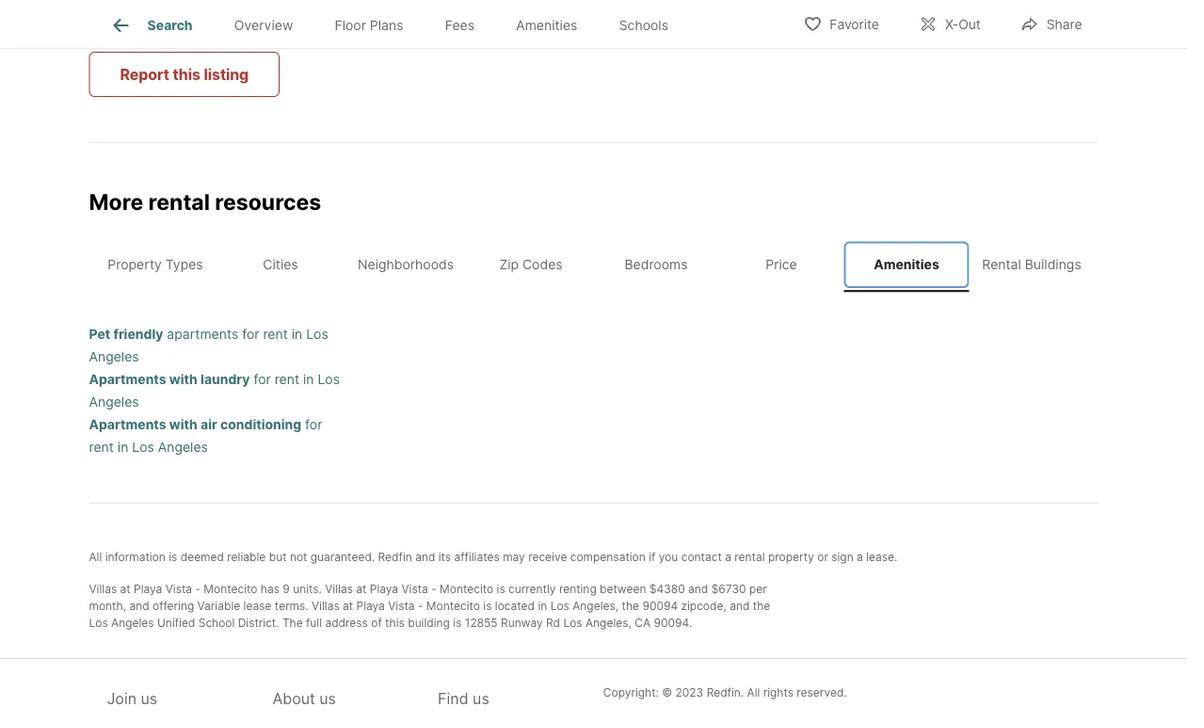 Task type: locate. For each thing, give the bounding box(es) containing it.
0 horizontal spatial the
[[622, 600, 640, 613]]

zip
[[500, 257, 519, 273]]

2 vertical spatial rent
[[89, 439, 114, 455]]

angeles inside apartments for rent in los angeles
[[89, 349, 139, 365]]

0 vertical spatial for
[[242, 326, 259, 342]]

1 horizontal spatial amenities tab
[[844, 242, 970, 288]]

between
[[600, 583, 647, 596]]

rental buildings tab
[[970, 242, 1095, 288]]

rights
[[764, 686, 794, 699]]

in down currently
[[538, 600, 548, 613]]

conditioning
[[220, 416, 302, 432]]

types
[[166, 257, 203, 273]]

schools
[[619, 17, 669, 33]]

for inside apartments for rent in los angeles
[[242, 326, 259, 342]]

in inside apartments for rent in los angeles
[[292, 326, 303, 342]]

rental up per
[[735, 551, 765, 564]]

fees
[[445, 17, 475, 33]]

playa up of
[[357, 600, 385, 613]]

0 vertical spatial tab list
[[89, 0, 705, 48]]

0 vertical spatial all
[[89, 551, 102, 564]]

2 with from the top
[[169, 416, 198, 432]]

this right of
[[385, 617, 405, 630]]

villas up month,
[[89, 583, 117, 596]]

2 apartments from the top
[[89, 416, 166, 432]]

overview
[[234, 17, 293, 33]]

2 horizontal spatial at
[[356, 583, 367, 596]]

0 vertical spatial amenities
[[516, 17, 578, 33]]

price
[[766, 257, 798, 273]]

tab list
[[89, 0, 705, 48], [89, 238, 1099, 292]]

0 horizontal spatial rental
[[148, 188, 210, 215]]

playa up the offering
[[134, 583, 162, 596]]

0 horizontal spatial this
[[173, 65, 201, 83]]

1 horizontal spatial -
[[418, 600, 423, 613]]

2 vertical spatial for
[[305, 416, 322, 432]]

rental inside heading
[[148, 188, 210, 215]]

for rent in los angeles for laundry
[[89, 371, 340, 410]]

this inside button
[[173, 65, 201, 83]]

rent
[[263, 326, 288, 342], [275, 371, 300, 387], [89, 439, 114, 455]]

0 horizontal spatial amenities
[[516, 17, 578, 33]]

the
[[282, 617, 303, 630]]

in right laundry
[[303, 371, 314, 387]]

tab list containing property types
[[89, 238, 1099, 292]]

rental right the more on the left of page
[[148, 188, 210, 215]]

1 horizontal spatial all
[[748, 686, 761, 699]]

month,
[[89, 600, 126, 613]]

report this listing button
[[89, 52, 280, 97]]

x-out
[[946, 16, 981, 32]]

building
[[408, 617, 450, 630]]

with
[[169, 371, 198, 387], [169, 416, 198, 432]]

per
[[750, 583, 767, 596]]

property types tab
[[93, 242, 218, 288]]

apartments down the apartments with laundry
[[89, 416, 166, 432]]

favorite
[[830, 16, 880, 32]]

zip codes tab
[[469, 242, 594, 288]]

1 vertical spatial all
[[748, 686, 761, 699]]

angeles,
[[573, 600, 619, 613], [586, 617, 632, 630]]

$4380
[[650, 583, 685, 596]]

for rent in los angeles for air
[[89, 416, 322, 455]]

in down apartments with air conditioning
[[118, 439, 128, 455]]

fraud
[[150, 16, 188, 34]]

2 a from the left
[[857, 551, 864, 564]]

a right sign
[[857, 551, 864, 564]]

9
[[283, 583, 290, 596]]

for right apartments
[[242, 326, 259, 342]]

the
[[622, 600, 640, 613], [753, 600, 771, 613]]

search link
[[110, 14, 193, 37]]

report
[[120, 65, 170, 83]]

bedrooms tab
[[594, 242, 719, 288]]

take
[[116, 16, 146, 34]]

this inside villas at playa vista - montecito has 9 units. villas at playa vista - montecito is currently renting between $4380 and $6730 per month, and offering variable lease terms. villas at playa vista - montecito is located in los angeles, the 90094 zipcode, and the los angeles unified school district. the full address of this building is 12855 runway rd los angeles, ca 90094.
[[385, 617, 405, 630]]

codes
[[523, 257, 563, 273]]

1 vertical spatial amenities tab
[[844, 242, 970, 288]]

sign
[[832, 551, 854, 564]]

angeles, down renting at the bottom
[[573, 600, 619, 613]]

1 vertical spatial apartments
[[89, 416, 166, 432]]

its
[[439, 551, 451, 564]]

a right contact
[[725, 551, 732, 564]]

-
[[195, 583, 201, 596], [432, 583, 437, 596], [418, 600, 423, 613]]

1 vertical spatial with
[[169, 416, 198, 432]]

this
[[173, 65, 201, 83], [385, 617, 405, 630]]

schools tab
[[599, 3, 690, 48]]

with left laundry
[[169, 371, 198, 387]]

vista
[[165, 583, 192, 596], [402, 583, 428, 596], [388, 600, 415, 613]]

for
[[242, 326, 259, 342], [254, 371, 271, 387], [305, 416, 322, 432]]

apartments for apartments with air conditioning
[[89, 416, 166, 432]]

0 vertical spatial rent
[[263, 326, 288, 342]]

with left air
[[169, 416, 198, 432]]

has
[[261, 583, 280, 596]]

redfin
[[378, 551, 412, 564]]

2 for rent in los angeles from the top
[[89, 416, 322, 455]]

1 for rent in los angeles from the top
[[89, 371, 340, 410]]

pet
[[89, 326, 110, 342]]

angeles, left ca
[[586, 617, 632, 630]]

12855
[[465, 617, 498, 630]]

1 a from the left
[[725, 551, 732, 564]]

with for air
[[169, 416, 198, 432]]

contact
[[682, 551, 722, 564]]

in down cities tab
[[292, 326, 303, 342]]

montecito
[[204, 583, 258, 596], [440, 583, 494, 596], [427, 600, 480, 613]]

1 horizontal spatial the
[[753, 600, 771, 613]]

villas at playa vista - montecito has 9 units. villas at playa vista - montecito is currently renting between $4380 and $6730 per month, and offering variable lease terms. villas at playa vista - montecito is located in los angeles, the 90094 zipcode, and the los angeles unified school district. the full address of this building is 12855 runway rd los angeles, ca 90094.
[[89, 583, 771, 630]]

1 vertical spatial rental
[[735, 551, 765, 564]]

$6730
[[712, 583, 747, 596]]

all left rights
[[748, 686, 761, 699]]

1 vertical spatial for
[[254, 371, 271, 387]]

1 horizontal spatial this
[[385, 617, 405, 630]]

angeles down the apartments with laundry
[[89, 394, 139, 410]]

us
[[498, 16, 514, 34]]

1 vertical spatial this
[[385, 617, 405, 630]]

amenities
[[516, 17, 578, 33], [874, 257, 940, 273]]

the down between
[[622, 600, 640, 613]]

angeles down month,
[[111, 617, 154, 630]]

pet friendly
[[89, 326, 163, 342]]

rd
[[546, 617, 561, 630]]

ca
[[635, 617, 651, 630]]

0 vertical spatial for rent in los angeles
[[89, 371, 340, 410]]

report this listing
[[120, 65, 249, 83]]

1 horizontal spatial rental
[[735, 551, 765, 564]]

amenities for the top "amenities" tab
[[516, 17, 578, 33]]

the down per
[[753, 600, 771, 613]]

90094
[[643, 600, 678, 613]]

this left listing
[[173, 65, 201, 83]]

apartments down pet friendly
[[89, 371, 166, 387]]

angeles down pet friendly
[[89, 349, 139, 365]]

floor plans
[[335, 17, 404, 33]]

1 vertical spatial amenities
[[874, 257, 940, 273]]

search
[[148, 17, 193, 33]]

all information is deemed reliable but not guaranteed. redfin and its affiliates may receive compensation if you contact a rental property or sign a lease.
[[89, 551, 898, 564]]

price tab
[[719, 242, 844, 288]]

let
[[475, 16, 493, 34]]

1 horizontal spatial a
[[857, 551, 864, 564]]

1 horizontal spatial amenities
[[874, 257, 940, 273]]

all left information
[[89, 551, 102, 564]]

1 tab list from the top
[[89, 0, 705, 48]]

1 horizontal spatial at
[[343, 600, 353, 613]]

0 horizontal spatial amenities tab
[[496, 3, 599, 48]]

but
[[269, 551, 287, 564]]

fees tab
[[424, 3, 496, 48]]

more rental resources
[[89, 188, 321, 215]]

apartments for rent in los angeles
[[89, 326, 329, 365]]

is left the '12855'
[[453, 617, 462, 630]]

for right laundry
[[254, 371, 271, 387]]

amenities tab
[[496, 3, 599, 48], [844, 242, 970, 288]]

for right conditioning
[[305, 416, 322, 432]]

compensation
[[571, 551, 646, 564]]

a
[[725, 551, 732, 564], [857, 551, 864, 564]]

and right month,
[[129, 600, 149, 613]]

at
[[120, 583, 131, 596], [356, 583, 367, 596], [343, 600, 353, 613]]

los inside apartments for rent in los angeles
[[306, 326, 329, 342]]

1 vertical spatial rent
[[275, 371, 300, 387]]

and down $6730 at the bottom of page
[[730, 600, 750, 613]]

for rent in los angeles down laundry
[[89, 416, 322, 455]]

0 horizontal spatial a
[[725, 551, 732, 564]]

1 vertical spatial tab list
[[89, 238, 1099, 292]]

is up the '12855'
[[484, 600, 492, 613]]

1 apartments from the top
[[89, 371, 166, 387]]

2 tab list from the top
[[89, 238, 1099, 292]]

share button
[[1005, 4, 1099, 43]]

0 vertical spatial with
[[169, 371, 198, 387]]

for for apartments with laundry
[[254, 371, 271, 387]]

address
[[325, 617, 368, 630]]

2 horizontal spatial -
[[432, 583, 437, 596]]

tab list containing search
[[89, 0, 705, 48]]

rental
[[148, 188, 210, 215], [735, 551, 765, 564]]

for rent in los angeles
[[89, 371, 340, 410], [89, 416, 322, 455]]

angeles
[[89, 349, 139, 365], [89, 394, 139, 410], [158, 439, 208, 455], [111, 617, 154, 630]]

for rent in los angeles up air
[[89, 371, 340, 410]]

0 vertical spatial rental
[[148, 188, 210, 215]]

1 with from the top
[[169, 371, 198, 387]]

0 vertical spatial apartments
[[89, 371, 166, 387]]

if
[[299, 16, 308, 34]]

rent for apartments with laundry
[[275, 371, 300, 387]]

0 vertical spatial this
[[173, 65, 201, 83]]

1 vertical spatial for rent in los angeles
[[89, 416, 322, 455]]

los
[[306, 326, 329, 342], [318, 371, 340, 387], [132, 439, 154, 455], [551, 600, 570, 613], [89, 617, 108, 630], [564, 617, 583, 630]]

playa down redfin
[[370, 583, 399, 596]]

information
[[105, 551, 166, 564]]

more
[[89, 188, 143, 215]]

0 horizontal spatial all
[[89, 551, 102, 564]]



Task type: describe. For each thing, give the bounding box(es) containing it.
rent for apartments with air conditioning
[[89, 439, 114, 455]]

lease
[[244, 600, 272, 613]]

terms.
[[275, 600, 309, 613]]

floor plans tab
[[314, 3, 424, 48]]

fishy,
[[434, 16, 471, 34]]

floor
[[335, 17, 366, 33]]

montecito up building
[[427, 600, 480, 613]]

air
[[201, 416, 217, 432]]

in inside villas at playa vista - montecito has 9 units. villas at playa vista - montecito is currently renting between $4380 and $6730 per month, and offering variable lease terms. villas at playa vista - montecito is located in los angeles, the 90094 zipcode, and the los angeles unified school district. the full address of this building is 12855 runway rd los angeles, ca 90094.
[[538, 600, 548, 613]]

rental buildings
[[983, 257, 1082, 273]]

rental
[[983, 257, 1022, 273]]

property types
[[108, 257, 203, 273]]

is up located
[[497, 583, 506, 596]]

out
[[959, 16, 981, 32]]

and up zipcode,
[[689, 583, 709, 596]]

receive
[[529, 551, 567, 564]]

angeles inside villas at playa vista - montecito has 9 units. villas at playa vista - montecito is currently renting between $4380 and $6730 per month, and offering variable lease terms. villas at playa vista - montecito is located in los angeles, the 90094 zipcode, and the los angeles unified school district. the full address of this building is 12855 runway rd los angeles, ca 90094.
[[111, 617, 154, 630]]

affiliates
[[454, 551, 500, 564]]

offering
[[153, 600, 194, 613]]

2 the from the left
[[753, 600, 771, 613]]

angeles down apartments with air conditioning
[[158, 439, 208, 455]]

neighborhoods tab
[[343, 242, 469, 288]]

school
[[199, 617, 235, 630]]

amenities for rightmost "amenities" tab
[[874, 257, 940, 273]]

know.
[[518, 16, 559, 34]]

something
[[313, 16, 388, 34]]

apartments with laundry
[[89, 371, 250, 387]]

cities tab
[[218, 242, 343, 288]]

of
[[371, 617, 382, 630]]

reliable
[[227, 551, 266, 564]]

runway
[[501, 617, 543, 630]]

buildings
[[1026, 257, 1082, 273]]

with for laundry
[[169, 371, 198, 387]]

located
[[495, 600, 535, 613]]

looks
[[392, 16, 429, 34]]

rent inside apartments for rent in los angeles
[[263, 326, 288, 342]]

we
[[89, 16, 111, 34]]

and left its at the bottom left of the page
[[416, 551, 436, 564]]

villas up the full
[[312, 600, 340, 613]]

guaranteed.
[[311, 551, 375, 564]]

property
[[769, 551, 815, 564]]

0 vertical spatial amenities tab
[[496, 3, 599, 48]]

1 vertical spatial angeles,
[[586, 617, 632, 630]]

full
[[306, 617, 322, 630]]

favorite button
[[788, 4, 896, 43]]

renting
[[559, 583, 597, 596]]

90094.
[[654, 617, 692, 630]]

may
[[503, 551, 525, 564]]

x-out button
[[903, 4, 997, 43]]

or
[[818, 551, 829, 564]]

is left deemed
[[169, 551, 177, 564]]

villas right units.
[[325, 583, 353, 596]]

2023
[[676, 686, 704, 699]]

seriously.
[[228, 16, 295, 34]]

redfin.
[[707, 686, 744, 699]]

bedrooms
[[625, 257, 688, 273]]

more rental resources heading
[[89, 188, 1099, 238]]

variable
[[197, 600, 240, 613]]

apartments
[[167, 326, 239, 342]]

0 vertical spatial angeles,
[[573, 600, 619, 613]]

zip codes
[[500, 257, 563, 273]]

0 horizontal spatial at
[[120, 583, 131, 596]]

units.
[[293, 583, 322, 596]]

1 the from the left
[[622, 600, 640, 613]]

deemed
[[181, 551, 224, 564]]

©
[[662, 686, 673, 699]]

lease.
[[867, 551, 898, 564]]

apartments for apartments with laundry
[[89, 371, 166, 387]]

currently
[[509, 583, 556, 596]]

very
[[192, 16, 223, 34]]

montecito up variable
[[204, 583, 258, 596]]

apartments with air conditioning
[[89, 416, 302, 432]]

share
[[1047, 16, 1083, 32]]

laundry
[[201, 371, 250, 387]]

for for apartments with air conditioning
[[305, 416, 322, 432]]

district.
[[238, 617, 279, 630]]

property
[[108, 257, 162, 273]]

friendly
[[113, 326, 163, 342]]

resources
[[215, 188, 321, 215]]

cities
[[263, 257, 298, 273]]

you
[[659, 551, 679, 564]]

listing
[[204, 65, 249, 83]]

zipcode,
[[682, 600, 727, 613]]

not
[[290, 551, 308, 564]]

montecito down affiliates
[[440, 583, 494, 596]]

copyright: © 2023 redfin. all rights reserved.
[[604, 686, 848, 699]]

copyright:
[[604, 686, 659, 699]]

0 horizontal spatial -
[[195, 583, 201, 596]]

we take fraud very seriously. if something looks fishy, let us know.
[[89, 16, 559, 34]]

overview tab
[[214, 3, 314, 48]]

unified
[[157, 617, 195, 630]]

x-
[[946, 16, 959, 32]]



Task type: vqa. For each thing, say whether or not it's contained in the screenshot.
ANGELES inside the Villas at Playa Vista - Montecito has 9 units. Villas at Playa Vista - Montecito is currently renting between $4380 and $6730 per month, and offering Variable lease terms. Villas at Playa Vista - Montecito is located in Los Angeles, the 90094 zipcode, and the Los Angeles Unified School District. The full address of this building is 12855 Runway Rd Los Angeles, CA 90094.
yes



